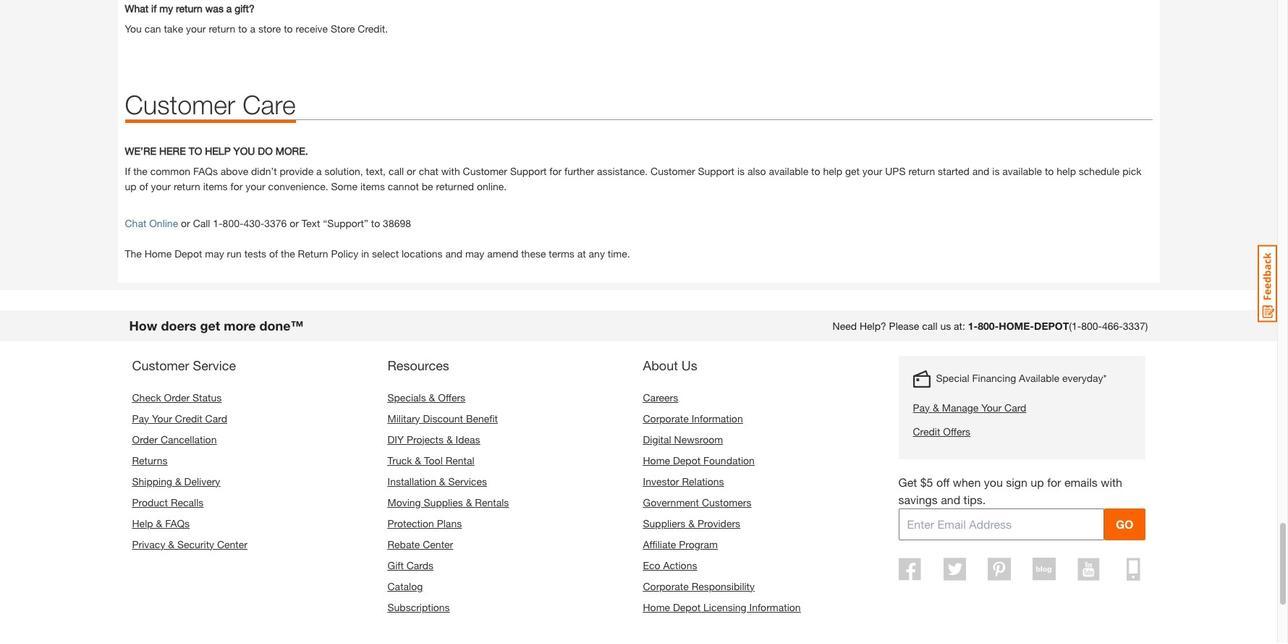 Task type: vqa. For each thing, say whether or not it's contained in the screenshot.
697 delivery free
no



Task type: describe. For each thing, give the bounding box(es) containing it.
off
[[937, 475, 950, 489]]

feedback link image
[[1258, 245, 1278, 323]]

if
[[151, 2, 157, 14]]

text
[[302, 217, 320, 229]]

privacy
[[132, 538, 165, 551]]

returns link
[[132, 454, 168, 467]]

1 vertical spatial information
[[750, 601, 801, 614]]

home depot blog image
[[1033, 558, 1056, 581]]

& for truck & tool rental
[[415, 454, 421, 467]]

tips.
[[964, 493, 986, 506]]

responsibility
[[692, 580, 755, 593]]

was
[[205, 2, 224, 14]]

common
[[150, 165, 190, 177]]

if the common faqs above didn't provide a solution, text, call or chat with customer support for further assistance. customer support is also available to help get your ups return started and is available to help schedule pick up of your return items for your convenience. some items cannot be returned online.
[[125, 165, 1142, 192]]

everyday*
[[1063, 372, 1107, 384]]

store
[[258, 22, 281, 35]]

to left schedule
[[1045, 165, 1054, 177]]

1 horizontal spatial card
[[1005, 402, 1027, 414]]

please
[[889, 320, 920, 332]]

specials
[[388, 391, 426, 404]]

recalls
[[171, 496, 204, 509]]

digital
[[643, 433, 672, 446]]

convenience.
[[268, 180, 328, 192]]

check
[[132, 391, 161, 404]]

check order status
[[132, 391, 222, 404]]

faqs inside if the common faqs above didn't provide a solution, text, call or chat with customer support for further assistance. customer support is also available to help get your ups return started and is available to help schedule pick up of your return items for your convenience. some items cannot be returned online.
[[193, 165, 218, 177]]

1 center from the left
[[217, 538, 248, 551]]

1 horizontal spatial of
[[269, 247, 278, 260]]

help
[[205, 145, 231, 157]]

return down was on the left of page
[[209, 22, 235, 35]]

locations
[[402, 247, 443, 260]]

for inside get $5 off when you sign up for emails with savings and tips.
[[1048, 475, 1062, 489]]

your down didn't
[[246, 180, 265, 192]]

cannot
[[388, 180, 419, 192]]

2 available from the left
[[1003, 165, 1042, 177]]

customer up here
[[125, 89, 235, 120]]

shipping & delivery link
[[132, 475, 220, 488]]

0 vertical spatial depot
[[175, 247, 202, 260]]

further
[[565, 165, 594, 177]]

up inside if the common faqs above didn't provide a solution, text, call or chat with customer support for further assistance. customer support is also available to help get your ups return started and is available to help schedule pick up of your return items for your convenience. some items cannot be returned online.
[[125, 180, 137, 192]]

the home depot may run tests of the return policy in select locations and may amend these terms at any time.
[[125, 247, 644, 260]]

& for suppliers & providers
[[689, 517, 695, 530]]

2 may from the left
[[465, 247, 485, 260]]

and inside if the common faqs above didn't provide a solution, text, call or chat with customer support for further assistance. customer support is also available to help get your ups return started and is available to help schedule pick up of your return items for your convenience. some items cannot be returned online.
[[973, 165, 990, 177]]

your down what if my return was a gift?
[[186, 22, 206, 35]]

pick
[[1123, 165, 1142, 177]]

pay your credit card
[[132, 412, 227, 425]]

security
[[177, 538, 214, 551]]

home depot licensing information
[[643, 601, 801, 614]]

0 horizontal spatial order
[[132, 433, 158, 446]]

chat online link
[[125, 217, 178, 229]]

these
[[521, 247, 546, 260]]

product recalls link
[[132, 496, 204, 509]]

& for installation & services
[[439, 475, 446, 488]]

2 center from the left
[[423, 538, 453, 551]]

corporate for corporate information
[[643, 412, 689, 425]]

provide
[[280, 165, 314, 177]]

military discount benefit link
[[388, 412, 498, 425]]

at:
[[954, 320, 966, 332]]

tests
[[244, 247, 266, 260]]

Enter Email Address text field
[[899, 509, 1105, 540]]

get $5 off when you sign up for emails with savings and tips.
[[899, 475, 1123, 506]]

digital newsroom
[[643, 433, 723, 446]]

0 horizontal spatial information
[[692, 412, 743, 425]]

get
[[899, 475, 917, 489]]

& left ideas
[[447, 433, 453, 446]]

didn't
[[251, 165, 277, 177]]

1 horizontal spatial a
[[250, 22, 256, 35]]

0 horizontal spatial or
[[181, 217, 190, 229]]

providers
[[698, 517, 741, 530]]

actions
[[663, 559, 697, 572]]

about us
[[643, 357, 698, 373]]

if
[[125, 165, 131, 177]]

1 may from the left
[[205, 247, 224, 260]]

1 items from the left
[[203, 180, 228, 192]]

home depot licensing information link
[[643, 601, 801, 614]]

eco actions
[[643, 559, 697, 572]]

call
[[193, 217, 210, 229]]

return right my
[[176, 2, 203, 14]]

need help? please call us at: 1-800-home-depot (1-800-466-3337)
[[833, 320, 1148, 332]]

online
[[149, 217, 178, 229]]

privacy & security center link
[[132, 538, 248, 551]]

a inside if the common faqs above didn't provide a solution, text, call or chat with customer support for further assistance. customer support is also available to help get your ups return started and is available to help schedule pick up of your return items for your convenience. some items cannot be returned online.
[[316, 165, 322, 177]]

policy
[[331, 247, 359, 260]]

ups
[[885, 165, 906, 177]]

to right store
[[284, 22, 293, 35]]

order cancellation
[[132, 433, 217, 446]]

home-
[[999, 320, 1034, 332]]

rebate center
[[388, 538, 453, 551]]

tool
[[424, 454, 443, 467]]

customers
[[702, 496, 752, 509]]

pay for pay your credit card
[[132, 412, 149, 425]]

gift cards
[[388, 559, 434, 572]]

2 horizontal spatial 800-
[[1082, 320, 1102, 332]]

order cancellation link
[[132, 433, 217, 446]]

cancellation
[[161, 433, 217, 446]]

help & faqs link
[[132, 517, 190, 530]]

careers link
[[643, 391, 678, 404]]

3376
[[264, 217, 287, 229]]

about
[[643, 357, 678, 373]]

1 vertical spatial the
[[281, 247, 295, 260]]

affiliate program link
[[643, 538, 718, 551]]

0 horizontal spatial your
[[152, 412, 172, 425]]

home depot on twitter image
[[944, 558, 966, 581]]

how
[[129, 318, 157, 333]]

0 horizontal spatial card
[[205, 412, 227, 425]]

get inside if the common faqs above didn't provide a solution, text, call or chat with customer support for further assistance. customer support is also available to help get your ups return started and is available to help schedule pick up of your return items for your convenience. some items cannot be returned online.
[[846, 165, 860, 177]]

1 horizontal spatial for
[[550, 165, 562, 177]]

credit offers link
[[913, 424, 1107, 439]]

credit offers
[[913, 425, 971, 438]]

moving supplies & rentals link
[[388, 496, 509, 509]]

protection plans
[[388, 517, 462, 530]]

returns
[[132, 454, 168, 467]]

depot for home depot foundation
[[673, 454, 701, 467]]

diy projects & ideas
[[388, 433, 480, 446]]

to down the gift?
[[238, 22, 247, 35]]

installation & services
[[388, 475, 487, 488]]

go
[[1116, 517, 1134, 531]]

suppliers & providers link
[[643, 517, 741, 530]]

can
[[145, 22, 161, 35]]

0 vertical spatial offers
[[438, 391, 466, 404]]

what
[[125, 2, 149, 14]]

1 horizontal spatial order
[[164, 391, 190, 404]]

1 vertical spatial for
[[231, 180, 243, 192]]

service
[[193, 357, 236, 373]]

us
[[682, 357, 698, 373]]

1 is from the left
[[738, 165, 745, 177]]

in
[[361, 247, 369, 260]]

more
[[224, 318, 256, 333]]



Task type: locate. For each thing, give the bounding box(es) containing it.
& for specials & offers
[[429, 391, 435, 404]]

status
[[193, 391, 222, 404]]

800- up run
[[223, 217, 244, 229]]

information right licensing
[[750, 601, 801, 614]]

receive
[[296, 22, 328, 35]]

gift cards link
[[388, 559, 434, 572]]

& down services
[[466, 496, 472, 509]]

home right the
[[145, 247, 172, 260]]

returned
[[436, 180, 474, 192]]

0 vertical spatial of
[[139, 180, 148, 192]]

rebate center link
[[388, 538, 453, 551]]

& down the government customers
[[689, 517, 695, 530]]

pay for pay & manage your card
[[913, 402, 930, 414]]

0 horizontal spatial available
[[769, 165, 809, 177]]

& right privacy
[[168, 538, 175, 551]]

or inside if the common faqs above didn't provide a solution, text, call or chat with customer support for further assistance. customer support is also available to help get your ups return started and is available to help schedule pick up of your return items for your convenience. some items cannot be returned online.
[[407, 165, 416, 177]]

the
[[133, 165, 148, 177], [281, 247, 295, 260]]

1 horizontal spatial get
[[846, 165, 860, 177]]

information up newsroom
[[692, 412, 743, 425]]

1 horizontal spatial may
[[465, 247, 485, 260]]

0 vertical spatial call
[[389, 165, 404, 177]]

2 vertical spatial a
[[316, 165, 322, 177]]

truck
[[388, 454, 412, 467]]

cards
[[407, 559, 434, 572]]

0 vertical spatial up
[[125, 180, 137, 192]]

doers
[[161, 318, 197, 333]]

0 vertical spatial credit
[[175, 412, 202, 425]]

2 help from the left
[[1057, 165, 1076, 177]]

support left the further
[[510, 165, 547, 177]]

800- right at:
[[978, 320, 999, 332]]

store
[[331, 22, 355, 35]]

of right tests
[[269, 247, 278, 260]]

"support"
[[323, 217, 368, 229]]

1 vertical spatial order
[[132, 433, 158, 446]]

0 vertical spatial get
[[846, 165, 860, 177]]

program
[[679, 538, 718, 551]]

(1-
[[1069, 320, 1082, 332]]

may left run
[[205, 247, 224, 260]]

more.
[[276, 145, 308, 157]]

the
[[125, 247, 142, 260]]

0 vertical spatial faqs
[[193, 165, 218, 177]]

2 corporate from the top
[[643, 580, 689, 593]]

2 vertical spatial home
[[643, 601, 670, 614]]

of inside if the common faqs above didn't provide a solution, text, call or chat with customer support for further assistance. customer support is also available to help get your ups return started and is available to help schedule pick up of your return items for your convenience. some items cannot be returned online.
[[139, 180, 148, 192]]

2 vertical spatial for
[[1048, 475, 1062, 489]]

get left the ups
[[846, 165, 860, 177]]

you
[[984, 475, 1003, 489]]

savings
[[899, 493, 938, 506]]

800- right the depot
[[1082, 320, 1102, 332]]

corporate
[[643, 412, 689, 425], [643, 580, 689, 593]]

0 horizontal spatial and
[[445, 247, 463, 260]]

& for help & faqs
[[156, 517, 162, 530]]

faqs down product recalls
[[165, 517, 190, 530]]

1 horizontal spatial 1-
[[968, 320, 978, 332]]

0 horizontal spatial credit
[[175, 412, 202, 425]]

customer up online.
[[463, 165, 507, 177]]

help
[[132, 517, 153, 530]]

1 horizontal spatial help
[[1057, 165, 1076, 177]]

take
[[164, 22, 183, 35]]

solution,
[[325, 165, 363, 177]]

1 horizontal spatial support
[[698, 165, 735, 177]]

depot up investor relations
[[673, 454, 701, 467]]

some
[[331, 180, 358, 192]]

$5
[[921, 475, 933, 489]]

1 horizontal spatial items
[[360, 180, 385, 192]]

truck & tool rental
[[388, 454, 475, 467]]

0 horizontal spatial pay
[[132, 412, 149, 425]]

home depot foundation link
[[643, 454, 755, 467]]

affiliate
[[643, 538, 676, 551]]

shipping & delivery
[[132, 475, 220, 488]]

1 vertical spatial with
[[1101, 475, 1123, 489]]

or
[[407, 165, 416, 177], [181, 217, 190, 229], [290, 217, 299, 229]]

my
[[159, 2, 173, 14]]

and inside get $5 off when you sign up for emails with savings and tips.
[[941, 493, 961, 506]]

is right started
[[993, 165, 1000, 177]]

or left call
[[181, 217, 190, 229]]

when
[[953, 475, 981, 489]]

1-
[[213, 217, 223, 229], [968, 320, 978, 332]]

eco actions link
[[643, 559, 697, 572]]

& left tool
[[415, 454, 421, 467]]

corporate down careers
[[643, 412, 689, 425]]

1 corporate from the top
[[643, 412, 689, 425]]

digital newsroom link
[[643, 433, 723, 446]]

credit.
[[358, 22, 388, 35]]

customer right assistance.
[[651, 165, 695, 177]]

customer
[[125, 89, 235, 120], [463, 165, 507, 177], [651, 165, 695, 177], [132, 357, 189, 373]]

we're
[[125, 145, 156, 157]]

& up the recalls
[[175, 475, 181, 488]]

0 horizontal spatial 800-
[[223, 217, 244, 229]]

1 horizontal spatial 800-
[[978, 320, 999, 332]]

and down off
[[941, 493, 961, 506]]

is left "also" in the top of the page
[[738, 165, 745, 177]]

1 horizontal spatial up
[[1031, 475, 1044, 489]]

us
[[941, 320, 951, 332]]

catalog
[[388, 580, 423, 593]]

home for home depot licensing information
[[643, 601, 670, 614]]

get left more
[[200, 318, 220, 333]]

& for privacy & security center
[[168, 538, 175, 551]]

up inside get $5 off when you sign up for emails with savings and tips.
[[1031, 475, 1044, 489]]

800-
[[223, 217, 244, 229], [978, 320, 999, 332], [1082, 320, 1102, 332]]

0 horizontal spatial up
[[125, 180, 137, 192]]

1 horizontal spatial center
[[423, 538, 453, 551]]

0 vertical spatial and
[[973, 165, 990, 177]]

corporate down eco actions
[[643, 580, 689, 593]]

0 horizontal spatial help
[[823, 165, 843, 177]]

0 horizontal spatial offers
[[438, 391, 466, 404]]

depot for home depot licensing information
[[673, 601, 701, 614]]

home depot on youtube image
[[1078, 558, 1101, 581]]

2 items from the left
[[360, 180, 385, 192]]

& right help
[[156, 517, 162, 530]]

home depot foundation
[[643, 454, 755, 467]]

a left store
[[250, 22, 256, 35]]

2 vertical spatial depot
[[673, 601, 701, 614]]

1 vertical spatial up
[[1031, 475, 1044, 489]]

for left 'emails'
[[1048, 475, 1062, 489]]

corporate information link
[[643, 412, 743, 425]]

1 vertical spatial of
[[269, 247, 278, 260]]

home depot on pinterest image
[[988, 558, 1011, 581]]

1 horizontal spatial credit
[[913, 425, 941, 438]]

0 horizontal spatial 1-
[[213, 217, 223, 229]]

order up the pay your credit card
[[164, 391, 190, 404]]

center
[[217, 538, 248, 551], [423, 538, 453, 551]]

offers down manage
[[943, 425, 971, 438]]

0 horizontal spatial center
[[217, 538, 248, 551]]

1 vertical spatial credit
[[913, 425, 941, 438]]

product recalls
[[132, 496, 204, 509]]

the left return
[[281, 247, 295, 260]]

depot down corporate responsibility
[[673, 601, 701, 614]]

0 vertical spatial home
[[145, 247, 172, 260]]

your up order cancellation
[[152, 412, 172, 425]]

home for home depot foundation
[[643, 454, 670, 467]]

available right "also" in the top of the page
[[769, 165, 809, 177]]

for down "above"
[[231, 180, 243, 192]]

your down financing
[[982, 402, 1002, 414]]

and right locations
[[445, 247, 463, 260]]

2 horizontal spatial a
[[316, 165, 322, 177]]

1 vertical spatial home
[[643, 454, 670, 467]]

installation
[[388, 475, 436, 488]]

1 horizontal spatial available
[[1003, 165, 1042, 177]]

or up the cannot
[[407, 165, 416, 177]]

corporate information
[[643, 412, 743, 425]]

1 horizontal spatial faqs
[[193, 165, 218, 177]]

a right was on the left of page
[[226, 2, 232, 14]]

1 support from the left
[[510, 165, 547, 177]]

return
[[176, 2, 203, 14], [209, 22, 235, 35], [909, 165, 935, 177], [174, 180, 200, 192]]

1 horizontal spatial and
[[941, 493, 961, 506]]

& left manage
[[933, 402, 939, 414]]

1 horizontal spatial call
[[922, 320, 938, 332]]

rebate
[[388, 538, 420, 551]]

may left amend
[[465, 247, 485, 260]]

0 vertical spatial 1-
[[213, 217, 223, 229]]

0 horizontal spatial call
[[389, 165, 404, 177]]

1 horizontal spatial information
[[750, 601, 801, 614]]

1 horizontal spatial the
[[281, 247, 295, 260]]

pay down check
[[132, 412, 149, 425]]

0 horizontal spatial for
[[231, 180, 243, 192]]

available right started
[[1003, 165, 1042, 177]]

customer service
[[132, 357, 236, 373]]

select
[[372, 247, 399, 260]]

& up the military discount benefit
[[429, 391, 435, 404]]

0 vertical spatial the
[[133, 165, 148, 177]]

go button
[[1105, 509, 1146, 540]]

0 horizontal spatial support
[[510, 165, 547, 177]]

special
[[936, 372, 970, 384]]

help & faqs
[[132, 517, 190, 530]]

430-
[[244, 217, 264, 229]]

card
[[1005, 402, 1027, 414], [205, 412, 227, 425]]

2 horizontal spatial and
[[973, 165, 990, 177]]

time.
[[608, 247, 630, 260]]

0 horizontal spatial of
[[139, 180, 148, 192]]

& for shipping & delivery
[[175, 475, 181, 488]]

home down eco
[[643, 601, 670, 614]]

0 vertical spatial information
[[692, 412, 743, 425]]

corporate for corporate responsibility
[[643, 580, 689, 593]]

government customers link
[[643, 496, 752, 509]]

0 vertical spatial corporate
[[643, 412, 689, 425]]

suppliers & providers
[[643, 517, 741, 530]]

1 vertical spatial and
[[445, 247, 463, 260]]

1 vertical spatial a
[[250, 22, 256, 35]]

2 horizontal spatial or
[[407, 165, 416, 177]]

credit
[[175, 412, 202, 425], [913, 425, 941, 438]]

with inside get $5 off when you sign up for emails with savings and tips.
[[1101, 475, 1123, 489]]

2 support from the left
[[698, 165, 735, 177]]

rental
[[446, 454, 475, 467]]

privacy & security center
[[132, 538, 248, 551]]

1 available from the left
[[769, 165, 809, 177]]

support left "also" in the top of the page
[[698, 165, 735, 177]]

1 horizontal spatial your
[[982, 402, 1002, 414]]

center right 'security'
[[217, 538, 248, 551]]

amend
[[487, 247, 519, 260]]

your down 'common'
[[151, 180, 171, 192]]

2 vertical spatial and
[[941, 493, 961, 506]]

with up returned at the top left
[[441, 165, 460, 177]]

1 vertical spatial call
[[922, 320, 938, 332]]

0 vertical spatial order
[[164, 391, 190, 404]]

1 horizontal spatial offers
[[943, 425, 971, 438]]

also
[[748, 165, 766, 177]]

home down digital
[[643, 454, 670, 467]]

help?
[[860, 320, 887, 332]]

depot down call
[[175, 247, 202, 260]]

and
[[973, 165, 990, 177], [445, 247, 463, 260], [941, 493, 961, 506]]

to left the 38698
[[371, 217, 380, 229]]

return down 'common'
[[174, 180, 200, 192]]

1- right call
[[213, 217, 223, 229]]

pay up the credit offers
[[913, 402, 930, 414]]

call left the us
[[922, 320, 938, 332]]

help left schedule
[[1057, 165, 1076, 177]]

& for pay & manage your card
[[933, 402, 939, 414]]

protection plans link
[[388, 517, 462, 530]]

customer up check
[[132, 357, 189, 373]]

1 horizontal spatial or
[[290, 217, 299, 229]]

2 horizontal spatial for
[[1048, 475, 1062, 489]]

0 horizontal spatial with
[[441, 165, 460, 177]]

466-
[[1102, 320, 1123, 332]]

moving
[[388, 496, 421, 509]]

call up the cannot
[[389, 165, 404, 177]]

1 horizontal spatial pay
[[913, 402, 930, 414]]

projects
[[407, 433, 444, 446]]

1 vertical spatial get
[[200, 318, 220, 333]]

0 vertical spatial a
[[226, 2, 232, 14]]

credit up cancellation
[[175, 412, 202, 425]]

home depot mobile apps image
[[1127, 558, 1141, 581]]

how doers get more done™
[[129, 318, 304, 333]]

faqs down the "to"
[[193, 165, 218, 177]]

call inside if the common faqs above didn't provide a solution, text, call or chat with customer support for further assistance. customer support is also available to help get your ups return started and is available to help schedule pick up of your return items for your convenience. some items cannot be returned online.
[[389, 165, 404, 177]]

0 horizontal spatial get
[[200, 318, 220, 333]]

1 vertical spatial corporate
[[643, 580, 689, 593]]

for left the further
[[550, 165, 562, 177]]

help left the ups
[[823, 165, 843, 177]]

your left the ups
[[863, 165, 883, 177]]

pay your credit card link
[[132, 412, 227, 425]]

at
[[577, 247, 586, 260]]

up right sign
[[1031, 475, 1044, 489]]

order up returns
[[132, 433, 158, 446]]

online.
[[477, 180, 507, 192]]

be
[[422, 180, 433, 192]]

text,
[[366, 165, 386, 177]]

gift?
[[235, 2, 255, 14]]

and right started
[[973, 165, 990, 177]]

offers up discount
[[438, 391, 466, 404]]

with inside if the common faqs above didn't provide a solution, text, call or chat with customer support for further assistance. customer support is also available to help get your ups return started and is available to help schedule pick up of your return items for your convenience. some items cannot be returned online.
[[441, 165, 460, 177]]

support
[[510, 165, 547, 177], [698, 165, 735, 177]]

up
[[125, 180, 137, 192], [1031, 475, 1044, 489]]

1 vertical spatial offers
[[943, 425, 971, 438]]

0 horizontal spatial is
[[738, 165, 745, 177]]

any
[[589, 247, 605, 260]]

items down "above"
[[203, 180, 228, 192]]

1 help from the left
[[823, 165, 843, 177]]

available
[[1019, 372, 1060, 384]]

with right 'emails'
[[1101, 475, 1123, 489]]

items down text,
[[360, 180, 385, 192]]

0 vertical spatial with
[[441, 165, 460, 177]]

1- right at:
[[968, 320, 978, 332]]

1 vertical spatial faqs
[[165, 517, 190, 530]]

pay
[[913, 402, 930, 414], [132, 412, 149, 425]]

2 is from the left
[[993, 165, 1000, 177]]

card down status
[[205, 412, 227, 425]]

1 horizontal spatial is
[[993, 165, 1000, 177]]

investor
[[643, 475, 679, 488]]

to right "also" in the top of the page
[[812, 165, 821, 177]]

of down we're
[[139, 180, 148, 192]]

or left text
[[290, 217, 299, 229]]

home depot on facebook image
[[899, 558, 921, 581]]

a right provide
[[316, 165, 322, 177]]

0 horizontal spatial a
[[226, 2, 232, 14]]

0 horizontal spatial the
[[133, 165, 148, 177]]

1 vertical spatial depot
[[673, 454, 701, 467]]

card up credit offers link
[[1005, 402, 1027, 414]]

to
[[189, 145, 202, 157]]

1 vertical spatial 1-
[[968, 320, 978, 332]]

credit down pay & manage your card
[[913, 425, 941, 438]]

center down plans
[[423, 538, 453, 551]]

return right the ups
[[909, 165, 935, 177]]

suppliers
[[643, 517, 686, 530]]

& up supplies
[[439, 475, 446, 488]]

protection
[[388, 517, 434, 530]]

call
[[389, 165, 404, 177], [922, 320, 938, 332]]

1 horizontal spatial with
[[1101, 475, 1123, 489]]

0 horizontal spatial may
[[205, 247, 224, 260]]

0 vertical spatial for
[[550, 165, 562, 177]]

0 horizontal spatial faqs
[[165, 517, 190, 530]]

the right if
[[133, 165, 148, 177]]

0 horizontal spatial items
[[203, 180, 228, 192]]

up down if
[[125, 180, 137, 192]]

the inside if the common faqs above didn't provide a solution, text, call or chat with customer support for further assistance. customer support is also available to help get your ups return started and is available to help schedule pick up of your return items for your convenience. some items cannot be returned online.
[[133, 165, 148, 177]]



